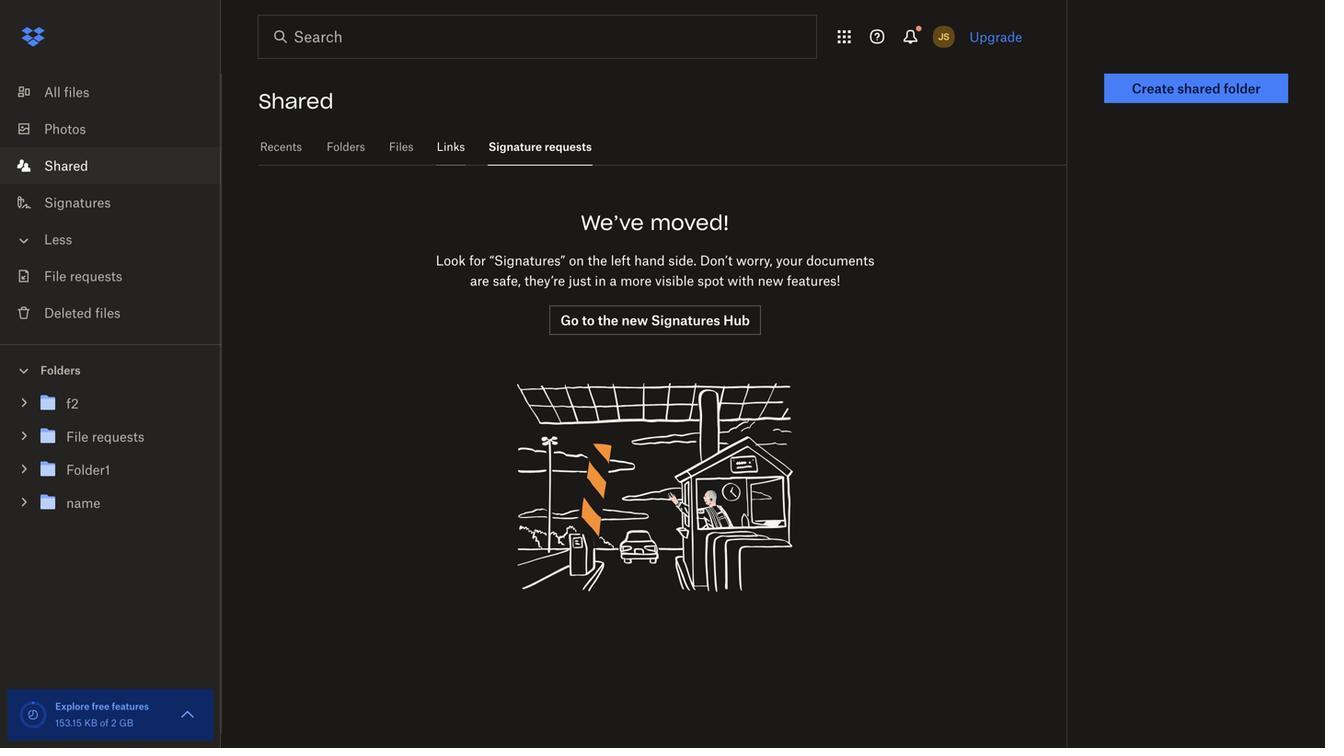 Task type: describe. For each thing, give the bounding box(es) containing it.
don't
[[700, 253, 733, 268]]

go
[[560, 312, 579, 328]]

group containing f2
[[0, 383, 221, 533]]

create shared folder button
[[1104, 74, 1288, 103]]

recents
[[260, 140, 302, 154]]

0 vertical spatial file
[[44, 268, 66, 284]]

photos
[[44, 121, 86, 137]]

more
[[620, 273, 652, 288]]

files for deleted files
[[95, 305, 121, 321]]

on
[[569, 253, 584, 268]]

explore
[[55, 701, 89, 712]]

to
[[582, 312, 595, 328]]

signatures inside button
[[651, 312, 720, 328]]

tab list containing recents
[[259, 129, 1066, 166]]

of
[[100, 717, 109, 729]]

shared list item
[[0, 147, 221, 184]]

a
[[610, 273, 617, 288]]

spot
[[697, 273, 724, 288]]

2
[[111, 717, 117, 729]]

go to the new signatures hub button
[[549, 305, 761, 335]]

for
[[469, 253, 486, 268]]

we've
[[581, 210, 644, 236]]

file requests inside list
[[44, 268, 122, 284]]

deleted files link
[[15, 294, 221, 331]]

photos link
[[15, 110, 221, 147]]

shared link
[[15, 147, 221, 184]]

in
[[595, 273, 606, 288]]

less image
[[15, 231, 33, 250]]

go to the new signatures hub
[[560, 312, 750, 328]]

file requests inside group
[[66, 429, 144, 444]]

signature requests
[[489, 140, 592, 154]]

153.15
[[55, 717, 82, 729]]

features
[[112, 701, 149, 712]]

signatures link
[[15, 184, 221, 221]]

deleted
[[44, 305, 92, 321]]

shared inside shared link
[[44, 158, 88, 173]]

upgrade
[[970, 29, 1022, 45]]

0 vertical spatial file requests link
[[15, 258, 221, 294]]

folders inside folders link
[[327, 140, 365, 154]]

the inside button
[[598, 312, 618, 328]]

files
[[389, 140, 414, 154]]

less
[[44, 231, 72, 247]]

js
[[938, 31, 949, 42]]

documents
[[806, 253, 875, 268]]

new inside look for "signatures" on the left hand side. don't worry, your documents are safe, they're just in a more visible spot with new features!
[[758, 273, 783, 288]]

explore free features 153.15 kb of 2 gb
[[55, 701, 149, 729]]

visible
[[655, 273, 694, 288]]

dropbox image
[[15, 18, 52, 55]]

requests inside group
[[92, 429, 144, 444]]

upgrade link
[[970, 29, 1022, 45]]

folders inside folders "button"
[[40, 363, 81, 377]]

kb
[[84, 717, 97, 729]]

shared
[[1177, 81, 1220, 96]]

look for "signatures" on the left hand side. don't worry, your documents are safe, they're just in a more visible spot with new features!
[[436, 253, 875, 288]]

quota usage element
[[18, 700, 48, 730]]

they're
[[524, 273, 565, 288]]

create shared folder
[[1132, 81, 1261, 96]]



Task type: locate. For each thing, give the bounding box(es) containing it.
files right all
[[64, 84, 89, 100]]

requests down the f2 link
[[92, 429, 144, 444]]

new down more
[[622, 312, 648, 328]]

"signatures"
[[489, 253, 566, 268]]

list containing all files
[[0, 63, 221, 344]]

0 vertical spatial requests
[[545, 140, 592, 154]]

signatures up less
[[44, 195, 111, 210]]

hub
[[723, 312, 750, 328]]

we've moved!
[[581, 210, 729, 236]]

list
[[0, 63, 221, 344]]

the
[[588, 253, 607, 268], [598, 312, 618, 328]]

1 horizontal spatial new
[[758, 273, 783, 288]]

the up in
[[588, 253, 607, 268]]

0 horizontal spatial shared
[[44, 158, 88, 173]]

look
[[436, 253, 466, 268]]

hand
[[634, 253, 665, 268]]

file down less
[[44, 268, 66, 284]]

folder1
[[66, 462, 110, 478]]

shared down photos
[[44, 158, 88, 173]]

are
[[470, 273, 489, 288]]

f2 link
[[37, 392, 206, 416]]

features!
[[787, 273, 840, 288]]

folder
[[1224, 81, 1261, 96]]

requests
[[545, 140, 592, 154], [70, 268, 122, 284], [92, 429, 144, 444]]

file requests down the f2 link
[[66, 429, 144, 444]]

folders left files
[[327, 140, 365, 154]]

requests inside signature requests "link"
[[545, 140, 592, 154]]

0 vertical spatial files
[[64, 84, 89, 100]]

f2
[[66, 396, 79, 411]]

file down f2
[[66, 429, 88, 444]]

signature
[[489, 140, 542, 154]]

the right to at the top
[[598, 312, 618, 328]]

safe,
[[493, 273, 521, 288]]

side.
[[668, 253, 697, 268]]

new
[[758, 273, 783, 288], [622, 312, 648, 328]]

1 vertical spatial file requests link
[[37, 425, 206, 450]]

deleted files
[[44, 305, 121, 321]]

file requests
[[44, 268, 122, 284], [66, 429, 144, 444]]

file requests link up folder1 link
[[37, 425, 206, 450]]

create
[[1132, 81, 1174, 96]]

just
[[569, 273, 591, 288]]

free
[[92, 701, 109, 712]]

signature requests link
[[488, 129, 593, 163]]

requests up the deleted files
[[70, 268, 122, 284]]

new inside button
[[622, 312, 648, 328]]

tab list
[[259, 129, 1066, 166]]

shared
[[259, 88, 333, 114], [44, 158, 88, 173]]

name
[[66, 495, 100, 511]]

signatures down visible
[[651, 312, 720, 328]]

signatures
[[44, 195, 111, 210], [651, 312, 720, 328]]

1 vertical spatial file
[[66, 429, 88, 444]]

folder1 link
[[37, 458, 206, 483]]

recents link
[[259, 129, 303, 163]]

folders link
[[326, 129, 366, 163]]

1 horizontal spatial shared
[[259, 88, 333, 114]]

0 vertical spatial file requests
[[44, 268, 122, 284]]

all
[[44, 84, 61, 100]]

0 vertical spatial folders
[[327, 140, 365, 154]]

moved!
[[650, 210, 729, 236]]

0 horizontal spatial files
[[64, 84, 89, 100]]

Search in folder "Dropbox" text field
[[294, 26, 778, 48]]

name link
[[37, 491, 206, 516]]

your
[[776, 253, 803, 268]]

files for all files
[[64, 84, 89, 100]]

1 vertical spatial folders
[[40, 363, 81, 377]]

1 horizontal spatial files
[[95, 305, 121, 321]]

1 horizontal spatial signatures
[[651, 312, 720, 328]]

0 horizontal spatial new
[[622, 312, 648, 328]]

folders up f2
[[40, 363, 81, 377]]

1 vertical spatial new
[[622, 312, 648, 328]]

links
[[437, 140, 465, 154]]

0 vertical spatial shared
[[259, 88, 333, 114]]

file requests link
[[15, 258, 221, 294], [37, 425, 206, 450]]

all files link
[[15, 74, 221, 110]]

1 vertical spatial the
[[598, 312, 618, 328]]

new down worry, on the right top
[[758, 273, 783, 288]]

js button
[[929, 22, 959, 52]]

shared up recents link
[[259, 88, 333, 114]]

files
[[64, 84, 89, 100], [95, 305, 121, 321]]

2 vertical spatial requests
[[92, 429, 144, 444]]

0 vertical spatial new
[[758, 273, 783, 288]]

requests right signature
[[545, 140, 592, 154]]

files right deleted
[[95, 305, 121, 321]]

file
[[44, 268, 66, 284], [66, 429, 88, 444]]

folders button
[[0, 356, 221, 383]]

1 horizontal spatial folders
[[327, 140, 365, 154]]

file requests link up the deleted files
[[15, 258, 221, 294]]

the inside look for "signatures" on the left hand side. don't worry, your documents are safe, they're just in a more visible spot with new features!
[[588, 253, 607, 268]]

group
[[0, 383, 221, 533]]

links link
[[436, 129, 466, 163]]

0 vertical spatial signatures
[[44, 195, 111, 210]]

1 vertical spatial signatures
[[651, 312, 720, 328]]

worry,
[[736, 253, 772, 268]]

file requests up the deleted files
[[44, 268, 122, 284]]

1 vertical spatial requests
[[70, 268, 122, 284]]

folders
[[327, 140, 365, 154], [40, 363, 81, 377]]

1 vertical spatial files
[[95, 305, 121, 321]]

0 vertical spatial the
[[588, 253, 607, 268]]

all files
[[44, 84, 89, 100]]

1 vertical spatial shared
[[44, 158, 88, 173]]

1 vertical spatial file requests
[[66, 429, 144, 444]]

gb
[[119, 717, 133, 729]]

with
[[727, 273, 754, 288]]

0 horizontal spatial signatures
[[44, 195, 111, 210]]

left
[[611, 253, 631, 268]]

files link
[[388, 129, 414, 163]]

0 horizontal spatial folders
[[40, 363, 81, 377]]



Task type: vqa. For each thing, say whether or not it's contained in the screenshot.
topmost signatures
yes



